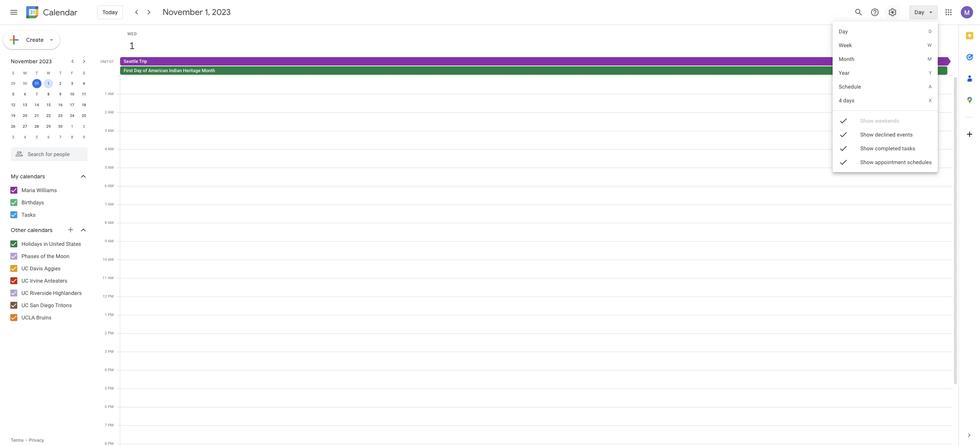 Task type: describe. For each thing, give the bounding box(es) containing it.
moon
[[56, 253, 69, 260]]

9 am
[[105, 239, 114, 243]]

m for s
[[23, 71, 27, 75]]

williams
[[36, 187, 57, 194]]

24
[[70, 114, 74, 118]]

heritage
[[183, 68, 201, 73]]

30 for october 30 element
[[23, 81, 27, 86]]

uc san diego tritons
[[22, 303, 72, 309]]

23 element
[[56, 111, 65, 121]]

december 9 element
[[79, 133, 89, 142]]

week menu item
[[833, 38, 938, 52]]

28
[[35, 124, 39, 129]]

show weekends
[[860, 118, 899, 124]]

november for november 2023
[[11, 58, 38, 65]]

4 for am
[[105, 147, 107, 151]]

4 days
[[839, 98, 855, 104]]

gmt-
[[101, 60, 109, 64]]

26
[[11, 124, 15, 129]]

f
[[71, 71, 73, 75]]

ucla
[[22, 315, 35, 321]]

diego
[[40, 303, 54, 309]]

pm for 12 pm
[[108, 294, 114, 299]]

1 vertical spatial 2023
[[39, 58, 52, 65]]

december 4 element
[[20, 133, 30, 142]]

20
[[23, 114, 27, 118]]

4 down 27 element
[[24, 135, 26, 139]]

2 s from the left
[[83, 71, 85, 75]]

schedule menu item
[[833, 80, 938, 94]]

8 for december 8 element
[[71, 135, 73, 139]]

17 element
[[68, 101, 77, 110]]

american
[[148, 68, 168, 73]]

am for 1 am
[[108, 92, 114, 96]]

19
[[11, 114, 15, 118]]

riverside
[[30, 290, 52, 296]]

december 8 element
[[68, 133, 77, 142]]

other calendars list
[[2, 238, 95, 324]]

8 am
[[105, 221, 114, 225]]

4 days menu item
[[833, 94, 938, 108]]

1 for 1 am
[[105, 92, 107, 96]]

am for 11 am
[[108, 276, 114, 280]]

check for show completed tasks
[[839, 144, 848, 153]]

year
[[839, 70, 850, 76]]

my calendars
[[11, 173, 45, 180]]

x
[[929, 98, 932, 103]]

holidays
[[22, 241, 42, 247]]

tasks
[[902, 146, 915, 152]]

show appointment schedules
[[860, 159, 932, 165]]

4 for days
[[839, 98, 842, 104]]

14 element
[[32, 101, 41, 110]]

uc irvine anteaters
[[22, 278, 67, 284]]

december 1 element
[[68, 122, 77, 131]]

–
[[25, 438, 28, 443]]

weekends
[[875, 118, 899, 124]]

row containing 12
[[7, 100, 90, 111]]

trip
[[139, 59, 147, 64]]

5 down october 29 element
[[12, 92, 14, 96]]

25 element
[[79, 111, 89, 121]]

of inside button
[[143, 68, 147, 73]]

day menu item
[[833, 25, 938, 38]]

november for november 1, 2023
[[163, 7, 203, 18]]

seattle trip
[[124, 59, 147, 64]]

1 for december 1 element
[[71, 124, 73, 129]]

schedules
[[907, 159, 932, 165]]

am for 9 am
[[108, 239, 114, 243]]

pm for 5 pm
[[108, 387, 114, 391]]

terms
[[11, 438, 24, 443]]

highlanders
[[53, 290, 82, 296]]

declined
[[875, 132, 896, 138]]

row containing seattle trip
[[117, 57, 959, 76]]

wed 1
[[127, 31, 137, 52]]

d
[[929, 29, 932, 34]]

2 t from the left
[[59, 71, 62, 75]]

29 for 29 element
[[46, 124, 51, 129]]

22
[[46, 114, 51, 118]]

4 for pm
[[105, 368, 107, 372]]

october 30 element
[[20, 79, 30, 88]]

24 element
[[68, 111, 77, 121]]

today button
[[98, 3, 123, 22]]

2 cell from the top
[[120, 76, 953, 447]]

bruins
[[36, 315, 51, 321]]

add other calendars image
[[67, 226, 74, 234]]

2 right 1 cell
[[59, 81, 61, 86]]

today
[[103, 9, 118, 16]]

15
[[46, 103, 51, 107]]

07
[[109, 60, 114, 64]]

phases
[[22, 253, 39, 260]]

10 for 10 am
[[103, 258, 107, 262]]

11 am
[[103, 276, 114, 280]]

show declined events
[[860, 132, 913, 138]]

main drawer image
[[9, 8, 18, 17]]

phases of the moon
[[22, 253, 69, 260]]

november 2023 grid
[[7, 68, 90, 143]]

month inside button
[[202, 68, 215, 73]]

pm for 4 pm
[[108, 368, 114, 372]]

week
[[839, 42, 852, 48]]

the
[[47, 253, 54, 260]]

united
[[49, 241, 65, 247]]

w inside november 2023 'grid'
[[47, 71, 50, 75]]

1 check checkbox item from the top
[[833, 114, 938, 128]]

8 pm
[[105, 442, 114, 446]]

row containing s
[[7, 68, 90, 78]]

show for show appointment schedules
[[860, 159, 874, 165]]

3 down f
[[71, 81, 73, 86]]

5 pm
[[105, 387, 114, 391]]

y
[[929, 70, 932, 76]]

row containing 3
[[7, 132, 90, 143]]

day inside day popup button
[[915, 9, 925, 16]]

am for 4 am
[[108, 147, 114, 151]]

25
[[82, 114, 86, 118]]

day inside day 'menu item'
[[839, 28, 848, 35]]

27
[[23, 124, 27, 129]]

san
[[30, 303, 39, 309]]

0 horizontal spatial 9
[[59, 92, 61, 96]]

7 for 7 pm
[[105, 424, 107, 428]]

1,
[[205, 7, 210, 18]]

20 element
[[20, 111, 30, 121]]

2 for 2 am
[[105, 110, 107, 114]]

privacy
[[29, 438, 44, 443]]

row containing 29
[[7, 78, 90, 89]]

1 inside wed 1
[[129, 40, 134, 52]]

pm for 3 pm
[[108, 350, 114, 354]]

27 element
[[20, 122, 30, 131]]

18
[[82, 103, 86, 107]]

11 element
[[79, 90, 89, 99]]

7 for "december 7" element
[[59, 135, 61, 139]]

4 up 11 element
[[83, 81, 85, 86]]

4 am
[[105, 147, 114, 151]]

day button
[[910, 3, 938, 22]]

1 cell
[[43, 78, 54, 89]]

my
[[11, 173, 19, 180]]

show for show declined events
[[860, 132, 874, 138]]

row containing 19
[[7, 111, 90, 121]]

ucla bruins
[[22, 315, 51, 321]]

calendars for my calendars
[[20, 173, 45, 180]]

states
[[66, 241, 81, 247]]

december 5 element
[[32, 133, 41, 142]]

seattle
[[124, 59, 138, 64]]

12 for 12
[[11, 103, 15, 107]]

other calendars
[[11, 227, 53, 234]]

12 element
[[9, 101, 18, 110]]

9 for 9 am
[[105, 239, 107, 243]]

6 for december 6 element
[[47, 135, 50, 139]]

0 vertical spatial 2023
[[212, 7, 231, 18]]

4 check checkbox item from the top
[[833, 156, 938, 169]]

23
[[58, 114, 63, 118]]

1 inside cell
[[47, 81, 50, 86]]

appointment
[[875, 159, 906, 165]]

of inside other calendars list
[[40, 253, 45, 260]]

row group containing 29
[[7, 78, 90, 143]]

am for 2 am
[[108, 110, 114, 114]]

w inside menu item
[[928, 43, 932, 48]]

birthdays
[[22, 200, 44, 206]]

29 for october 29 element
[[11, 81, 15, 86]]

17
[[70, 103, 74, 107]]

3 am
[[105, 129, 114, 133]]

8 down 1 cell
[[47, 92, 50, 96]]

in
[[44, 241, 48, 247]]

m for month
[[928, 56, 932, 62]]

pm for 1 pm
[[108, 313, 114, 317]]

calendars for other calendars
[[28, 227, 53, 234]]

cell containing seattle trip
[[120, 57, 952, 76]]

15 element
[[44, 101, 53, 110]]

5 for december 5 element
[[36, 135, 38, 139]]

7 down october 31, today 'element'
[[36, 92, 38, 96]]

december 6 element
[[44, 133, 53, 142]]



Task type: vqa. For each thing, say whether or not it's contained in the screenshot.
"to"
no



Task type: locate. For each thing, give the bounding box(es) containing it.
0 horizontal spatial 12
[[11, 103, 15, 107]]

1 vertical spatial 12
[[103, 294, 107, 299]]

3 pm from the top
[[108, 331, 114, 336]]

day right settings menu icon at the top of page
[[915, 9, 925, 16]]

uc left riverside
[[22, 290, 28, 296]]

30 inside 30 element
[[58, 124, 63, 129]]

0 vertical spatial 30
[[23, 81, 27, 86]]

show for show completed tasks
[[860, 146, 874, 152]]

pm down 7 pm
[[108, 442, 114, 446]]

0 horizontal spatial m
[[23, 71, 27, 75]]

menu
[[833, 22, 938, 172]]

wednesday, november 1 element
[[123, 37, 141, 55]]

row containing 5
[[7, 89, 90, 100]]

5 for 5 pm
[[105, 387, 107, 391]]

davis
[[30, 266, 43, 272]]

7 am
[[105, 202, 114, 207]]

8 pm from the top
[[108, 424, 114, 428]]

completed
[[875, 146, 901, 152]]

am
[[108, 92, 114, 96], [108, 110, 114, 114], [108, 129, 114, 133], [108, 147, 114, 151], [108, 165, 114, 170], [108, 184, 114, 188], [108, 202, 114, 207], [108, 221, 114, 225], [108, 239, 114, 243], [108, 258, 114, 262], [108, 276, 114, 280]]

9 pm from the top
[[108, 442, 114, 446]]

0 vertical spatial w
[[928, 43, 932, 48]]

calendar element
[[25, 5, 78, 22]]

gmt-07
[[101, 60, 114, 64]]

11 down 10 am
[[103, 276, 107, 280]]

5 am
[[105, 165, 114, 170]]

21 element
[[32, 111, 41, 121]]

1 check from the top
[[839, 116, 848, 126]]

8 down 7 pm
[[105, 442, 107, 446]]

9 am from the top
[[108, 239, 114, 243]]

7 up 8 am
[[105, 202, 107, 207]]

7 down 30 element
[[59, 135, 61, 139]]

0 vertical spatial 9
[[59, 92, 61, 96]]

pm for 7 pm
[[108, 424, 114, 428]]

month menu item
[[833, 52, 938, 66]]

check for show appointment schedules
[[839, 158, 848, 167]]

7 for 7 am
[[105, 202, 107, 207]]

0 horizontal spatial of
[[40, 253, 45, 260]]

check checkbox item
[[833, 114, 938, 128], [833, 128, 938, 142], [833, 142, 938, 156], [833, 156, 938, 169]]

12 for 12 pm
[[103, 294, 107, 299]]

9 up 10 am
[[105, 239, 107, 243]]

m inside menu item
[[928, 56, 932, 62]]

2023 right 1,
[[212, 7, 231, 18]]

tab list
[[959, 25, 980, 425]]

of
[[143, 68, 147, 73], [40, 253, 45, 260]]

1 vertical spatial 9
[[83, 135, 85, 139]]

2 check from the top
[[839, 130, 848, 139]]

0 horizontal spatial month
[[202, 68, 215, 73]]

row group
[[7, 78, 90, 143]]

day
[[915, 9, 925, 16], [839, 28, 848, 35], [134, 68, 142, 73]]

am up 3 am
[[108, 110, 114, 114]]

1 horizontal spatial 2023
[[212, 7, 231, 18]]

10 inside row
[[70, 92, 74, 96]]

9 down the december 2 element
[[83, 135, 85, 139]]

7 pm from the top
[[108, 405, 114, 409]]

1 cell from the top
[[120, 57, 952, 76]]

am up 4 am
[[108, 129, 114, 133]]

2 up the 3 pm
[[105, 331, 107, 336]]

first day of american indian heritage month
[[124, 68, 215, 73]]

check for show declined events
[[839, 130, 848, 139]]

5
[[12, 92, 14, 96], [36, 135, 38, 139], [105, 165, 107, 170], [105, 387, 107, 391]]

0 vertical spatial calendars
[[20, 173, 45, 180]]

show for show weekends
[[860, 118, 874, 124]]

november left 1,
[[163, 7, 203, 18]]

am up 6 am
[[108, 165, 114, 170]]

pm for 6 pm
[[108, 405, 114, 409]]

9
[[59, 92, 61, 96], [83, 135, 85, 139], [105, 239, 107, 243]]

pm up 5 pm
[[108, 368, 114, 372]]

4 up the "5 am"
[[105, 147, 107, 151]]

pm down 1 pm at the bottom left of the page
[[108, 331, 114, 336]]

30 for 30 element
[[58, 124, 63, 129]]

1 uc from the top
[[22, 266, 28, 272]]

29 element
[[44, 122, 53, 131]]

30 element
[[56, 122, 65, 131]]

4 inside menu item
[[839, 98, 842, 104]]

9 up 16
[[59, 92, 61, 96]]

2 pm
[[105, 331, 114, 336]]

create button
[[3, 31, 60, 49]]

6 am from the top
[[108, 184, 114, 188]]

None search field
[[0, 144, 95, 161]]

1 vertical spatial day
[[839, 28, 848, 35]]

0 horizontal spatial november
[[11, 58, 38, 65]]

10
[[70, 92, 74, 96], [103, 258, 107, 262]]

6 am
[[105, 184, 114, 188]]

10 element
[[68, 90, 77, 99]]

am for 5 am
[[108, 165, 114, 170]]

11 am from the top
[[108, 276, 114, 280]]

my calendars list
[[2, 184, 95, 221]]

1 horizontal spatial november
[[163, 7, 203, 18]]

9 for "december 9" element
[[83, 135, 85, 139]]

terms link
[[11, 438, 24, 443]]

1 horizontal spatial t
[[59, 71, 62, 75]]

a
[[929, 84, 932, 89]]

2
[[59, 81, 61, 86], [105, 110, 107, 114], [83, 124, 85, 129], [105, 331, 107, 336]]

create
[[26, 36, 44, 43]]

december 3 element
[[9, 133, 18, 142]]

6 up 7 pm
[[105, 405, 107, 409]]

day down seattle trip
[[134, 68, 142, 73]]

6 pm
[[105, 405, 114, 409]]

uc for uc irvine anteaters
[[22, 278, 28, 284]]

pm up 7 pm
[[108, 405, 114, 409]]

other
[[11, 227, 26, 234]]

uc riverside highlanders
[[22, 290, 82, 296]]

2 vertical spatial day
[[134, 68, 142, 73]]

5 for 5 am
[[105, 165, 107, 170]]

12 pm
[[103, 294, 114, 299]]

december 7 element
[[56, 133, 65, 142]]

1 am
[[105, 92, 114, 96]]

1 horizontal spatial 12
[[103, 294, 107, 299]]

0 horizontal spatial w
[[47, 71, 50, 75]]

show completed tasks
[[860, 146, 915, 152]]

3 down 2 am
[[105, 129, 107, 133]]

day up week
[[839, 28, 848, 35]]

10 up 11 am
[[103, 258, 107, 262]]

month inside menu item
[[839, 56, 854, 62]]

3 for 3 pm
[[105, 350, 107, 354]]

pm up 2 pm
[[108, 313, 114, 317]]

30 left 31 at the top of page
[[23, 81, 27, 86]]

aggies
[[44, 266, 61, 272]]

1 vertical spatial 30
[[58, 124, 63, 129]]

november 2023
[[11, 58, 52, 65]]

1 horizontal spatial of
[[143, 68, 147, 73]]

7 pm
[[105, 424, 114, 428]]

1 right the "31" cell
[[47, 81, 50, 86]]

0 horizontal spatial t
[[36, 71, 38, 75]]

1 for 1 pm
[[105, 313, 107, 317]]

am up 2 am
[[108, 92, 114, 96]]

6 up 7 am
[[105, 184, 107, 188]]

31
[[35, 81, 39, 86]]

11 inside 11 element
[[82, 92, 86, 96]]

3 uc from the top
[[22, 290, 28, 296]]

settings menu image
[[888, 8, 897, 17]]

8 down 7 am
[[105, 221, 107, 225]]

menu containing check
[[833, 22, 938, 172]]

check checkbox item down 'declined' at the right top
[[833, 142, 938, 156]]

3
[[71, 81, 73, 86], [105, 129, 107, 133], [12, 135, 14, 139], [105, 350, 107, 354]]

0 vertical spatial m
[[928, 56, 932, 62]]

3 for december 3 element at the left of page
[[12, 135, 14, 139]]

1 horizontal spatial 29
[[46, 124, 51, 129]]

1
[[129, 40, 134, 52], [47, 81, 50, 86], [105, 92, 107, 96], [71, 124, 73, 129], [105, 313, 107, 317]]

month down week
[[839, 56, 854, 62]]

18 element
[[79, 101, 89, 110]]

check for show weekends
[[839, 116, 848, 126]]

calendars
[[20, 173, 45, 180], [28, 227, 53, 234]]

8 down december 1 element
[[71, 135, 73, 139]]

4 pm
[[105, 368, 114, 372]]

10 am from the top
[[108, 258, 114, 262]]

0 vertical spatial 11
[[82, 92, 86, 96]]

uc davis aggies
[[22, 266, 61, 272]]

check checkbox item down the show completed tasks
[[833, 156, 938, 169]]

1 s from the left
[[12, 71, 14, 75]]

26 element
[[9, 122, 18, 131]]

1 down 12 pm
[[105, 313, 107, 317]]

0 vertical spatial month
[[839, 56, 854, 62]]

Search for people text field
[[15, 147, 83, 161]]

4
[[83, 81, 85, 86], [839, 98, 842, 104], [24, 135, 26, 139], [105, 147, 107, 151], [105, 368, 107, 372]]

11 for 11
[[82, 92, 86, 96]]

6 down october 30 element
[[24, 92, 26, 96]]

1 show from the top
[[860, 118, 874, 124]]

1 vertical spatial 29
[[46, 124, 51, 129]]

12 inside 1 grid
[[103, 294, 107, 299]]

4 am from the top
[[108, 147, 114, 151]]

7 inside "december 7" element
[[59, 135, 61, 139]]

tasks
[[22, 212, 36, 218]]

5 down 4 am
[[105, 165, 107, 170]]

w up 1 cell
[[47, 71, 50, 75]]

10 inside 1 grid
[[103, 258, 107, 262]]

uc left irvine
[[22, 278, 28, 284]]

0 horizontal spatial 29
[[11, 81, 15, 86]]

6 for 6 am
[[105, 184, 107, 188]]

6
[[24, 92, 26, 96], [47, 135, 50, 139], [105, 184, 107, 188], [105, 405, 107, 409]]

3 am from the top
[[108, 129, 114, 133]]

am down 8 am
[[108, 239, 114, 243]]

am up the "5 am"
[[108, 147, 114, 151]]

8 am from the top
[[108, 221, 114, 225]]

november up october 30 element
[[11, 58, 38, 65]]

m inside row
[[23, 71, 27, 75]]

of down trip in the left of the page
[[143, 68, 147, 73]]

december 2 element
[[79, 122, 89, 131]]

1 horizontal spatial s
[[83, 71, 85, 75]]

10 am
[[103, 258, 114, 262]]

show left "weekends" at the top
[[860, 118, 874, 124]]

11 up 18
[[82, 92, 86, 96]]

19 element
[[9, 111, 18, 121]]

2 am
[[105, 110, 114, 114]]

10 for 10
[[70, 92, 74, 96]]

am up 7 am
[[108, 184, 114, 188]]

calendars up in
[[28, 227, 53, 234]]

29 left october 30 element
[[11, 81, 15, 86]]

7 up 8 pm on the bottom of the page
[[105, 424, 107, 428]]

3 down 26 element
[[12, 135, 14, 139]]

row containing 26
[[7, 121, 90, 132]]

2 show from the top
[[860, 132, 874, 138]]

1 horizontal spatial w
[[928, 43, 932, 48]]

3 down 2 pm
[[105, 350, 107, 354]]

check checkbox item up 'declined' at the right top
[[833, 114, 938, 128]]

4 uc from the top
[[22, 303, 28, 309]]

uc left san
[[22, 303, 28, 309]]

1 horizontal spatial 30
[[58, 124, 63, 129]]

pm down 2 pm
[[108, 350, 114, 354]]

21
[[35, 114, 39, 118]]

pm up 8 pm on the bottom of the page
[[108, 424, 114, 428]]

3 inside december 3 element
[[12, 135, 14, 139]]

show left "completed"
[[860, 146, 874, 152]]

2 down 1 am
[[105, 110, 107, 114]]

m up y
[[928, 56, 932, 62]]

0 horizontal spatial day
[[134, 68, 142, 73]]

0 horizontal spatial 30
[[23, 81, 27, 86]]

0 vertical spatial of
[[143, 68, 147, 73]]

7
[[36, 92, 38, 96], [59, 135, 61, 139], [105, 202, 107, 207], [105, 424, 107, 428]]

m up october 30 element
[[23, 71, 27, 75]]

1 up 2 am
[[105, 92, 107, 96]]

days
[[843, 98, 855, 104]]

seattle trip button
[[120, 57, 952, 66]]

4 show from the top
[[860, 159, 874, 165]]

12 down 11 am
[[103, 294, 107, 299]]

my calendars button
[[2, 170, 95, 183]]

9 inside 1 grid
[[105, 239, 107, 243]]

t
[[36, 71, 38, 75], [59, 71, 62, 75]]

1 vertical spatial 10
[[103, 258, 107, 262]]

31 cell
[[31, 78, 43, 89]]

m
[[928, 56, 932, 62], [23, 71, 27, 75]]

0 horizontal spatial 10
[[70, 92, 74, 96]]

year menu item
[[833, 66, 938, 80]]

uc for uc san diego tritons
[[22, 303, 28, 309]]

am for 3 am
[[108, 129, 114, 133]]

2 down 25 element
[[83, 124, 85, 129]]

30 inside october 30 element
[[23, 81, 27, 86]]

am up 8 am
[[108, 202, 114, 207]]

6 inside december 6 element
[[47, 135, 50, 139]]

1 down wed
[[129, 40, 134, 52]]

16 element
[[56, 101, 65, 110]]

3 show from the top
[[860, 146, 874, 152]]

calendars up maria
[[20, 173, 45, 180]]

privacy link
[[29, 438, 44, 443]]

calendar heading
[[41, 7, 78, 18]]

4 pm from the top
[[108, 350, 114, 354]]

pm for 2 pm
[[108, 331, 114, 336]]

pm up 1 pm at the bottom left of the page
[[108, 294, 114, 299]]

1 vertical spatial november
[[11, 58, 38, 65]]

uc for uc davis aggies
[[22, 266, 28, 272]]

irvine
[[30, 278, 43, 284]]

4 left days
[[839, 98, 842, 104]]

2 for 2 pm
[[105, 331, 107, 336]]

28 element
[[32, 122, 41, 131]]

october 31, today element
[[32, 79, 41, 88]]

month right heritage
[[202, 68, 215, 73]]

am up 12 pm
[[108, 276, 114, 280]]

7 am from the top
[[108, 202, 114, 207]]

8
[[47, 92, 50, 96], [71, 135, 73, 139], [105, 221, 107, 225], [105, 442, 107, 446]]

w down d at right top
[[928, 43, 932, 48]]

1 vertical spatial m
[[23, 71, 27, 75]]

1 down 24 element
[[71, 124, 73, 129]]

1 vertical spatial of
[[40, 253, 45, 260]]

am for 6 am
[[108, 184, 114, 188]]

11 for 11 am
[[103, 276, 107, 280]]

2 horizontal spatial 9
[[105, 239, 107, 243]]

11 inside 1 grid
[[103, 276, 107, 280]]

6 for 6 pm
[[105, 405, 107, 409]]

maria
[[22, 187, 35, 194]]

14
[[35, 103, 39, 107]]

1 horizontal spatial m
[[928, 56, 932, 62]]

1 vertical spatial month
[[202, 68, 215, 73]]

am for 10 am
[[108, 258, 114, 262]]

cell
[[120, 57, 952, 76], [120, 76, 953, 447]]

anteaters
[[44, 278, 67, 284]]

0 vertical spatial november
[[163, 7, 203, 18]]

0 vertical spatial 12
[[11, 103, 15, 107]]

check
[[839, 116, 848, 126], [839, 130, 848, 139], [839, 144, 848, 153], [839, 158, 848, 167]]

1 vertical spatial 11
[[103, 276, 107, 280]]

6 pm from the top
[[108, 387, 114, 391]]

4 check from the top
[[839, 158, 848, 167]]

12 up 19
[[11, 103, 15, 107]]

uc left the davis
[[22, 266, 28, 272]]

5 down 28 element on the top left
[[36, 135, 38, 139]]

2 check checkbox item from the top
[[833, 128, 938, 142]]

3 pm
[[105, 350, 114, 354]]

0 vertical spatial 29
[[11, 81, 15, 86]]

5 down 4 pm
[[105, 387, 107, 391]]

3 for 3 am
[[105, 129, 107, 133]]

8 for 8 pm
[[105, 442, 107, 446]]

2 am from the top
[[108, 110, 114, 114]]

1 horizontal spatial 9
[[83, 135, 85, 139]]

1 am from the top
[[108, 92, 114, 96]]

1 pm from the top
[[108, 294, 114, 299]]

13 element
[[20, 101, 30, 110]]

wed
[[127, 31, 137, 36]]

3 check from the top
[[839, 144, 848, 153]]

2023 up 1 cell
[[39, 58, 52, 65]]

am down 7 am
[[108, 221, 114, 225]]

1 horizontal spatial 11
[[103, 276, 107, 280]]

0 vertical spatial 10
[[70, 92, 74, 96]]

check checkbox item down "weekends" at the top
[[833, 128, 938, 142]]

5 am from the top
[[108, 165, 114, 170]]

4 up 5 pm
[[105, 368, 107, 372]]

pm down 4 pm
[[108, 387, 114, 391]]

t left f
[[59, 71, 62, 75]]

holidays in united states
[[22, 241, 81, 247]]

terms – privacy
[[11, 438, 44, 443]]

s up october 29 element
[[12, 71, 14, 75]]

pm for 8 pm
[[108, 442, 114, 446]]

2 for the december 2 element
[[83, 124, 85, 129]]

2 vertical spatial 9
[[105, 239, 107, 243]]

of left 'the'
[[40, 253, 45, 260]]

1 vertical spatial calendars
[[28, 227, 53, 234]]

22 element
[[44, 111, 53, 121]]

1 pm
[[105, 313, 114, 317]]

november
[[163, 7, 203, 18], [11, 58, 38, 65]]

1 horizontal spatial day
[[839, 28, 848, 35]]

8 for 8 am
[[105, 221, 107, 225]]

1 horizontal spatial month
[[839, 56, 854, 62]]

month
[[839, 56, 854, 62], [202, 68, 215, 73]]

indian
[[169, 68, 182, 73]]

1 grid
[[98, 25, 959, 447]]

am for 8 am
[[108, 221, 114, 225]]

2 pm from the top
[[108, 313, 114, 317]]

uc for uc riverside highlanders
[[22, 290, 28, 296]]

0 horizontal spatial 2023
[[39, 58, 52, 65]]

s right f
[[83, 71, 85, 75]]

2 uc from the top
[[22, 278, 28, 284]]

0 horizontal spatial 11
[[82, 92, 86, 96]]

6 down 29 element
[[47, 135, 50, 139]]

3 check checkbox item from the top
[[833, 142, 938, 156]]

29 down 22 "element"
[[46, 124, 51, 129]]

row
[[117, 57, 959, 76], [7, 68, 90, 78], [117, 76, 953, 447], [7, 78, 90, 89], [7, 89, 90, 100], [7, 100, 90, 111], [7, 111, 90, 121], [7, 121, 90, 132], [7, 132, 90, 143]]

am for 7 am
[[108, 202, 114, 207]]

1 horizontal spatial 10
[[103, 258, 107, 262]]

10 up 17
[[70, 92, 74, 96]]

october 29 element
[[9, 79, 18, 88]]

0 horizontal spatial s
[[12, 71, 14, 75]]

1 t from the left
[[36, 71, 38, 75]]

show left appointment
[[860, 159, 874, 165]]

12 inside row group
[[11, 103, 15, 107]]

am down 9 am
[[108, 258, 114, 262]]

day inside first day of american indian heritage month button
[[134, 68, 142, 73]]

5 pm from the top
[[108, 368, 114, 372]]

1 vertical spatial w
[[47, 71, 50, 75]]

30 down 23 element
[[58, 124, 63, 129]]

show left 'declined' at the right top
[[860, 132, 874, 138]]

t up 31 at the top of page
[[36, 71, 38, 75]]

0 vertical spatial day
[[915, 9, 925, 16]]

first
[[124, 68, 133, 73]]

first day of american indian heritage month button
[[120, 66, 948, 75]]

2 horizontal spatial day
[[915, 9, 925, 16]]



